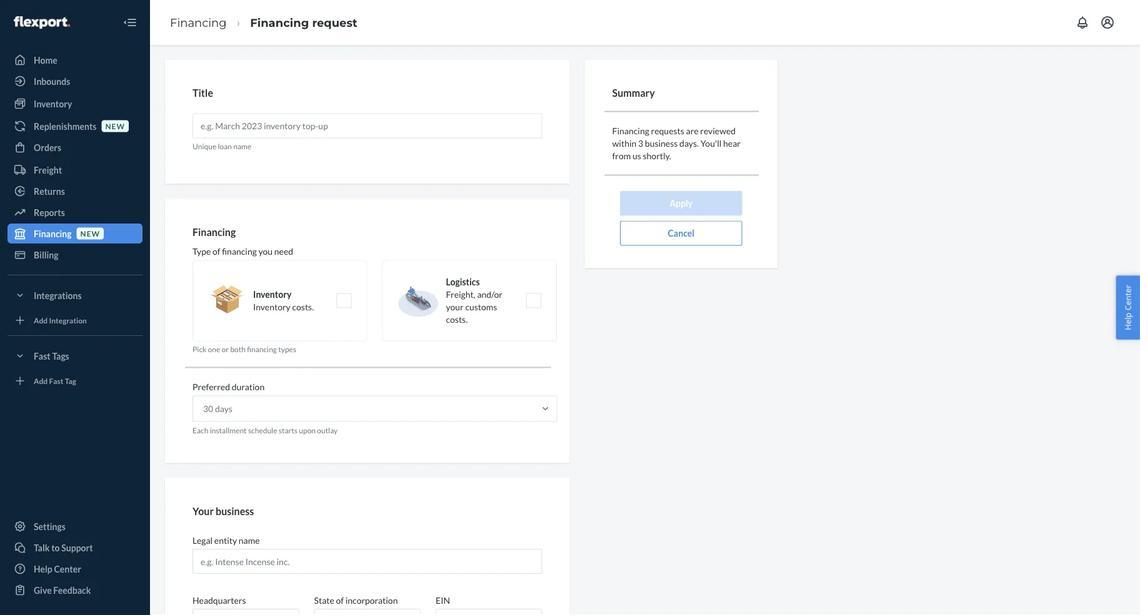 Task type: locate. For each thing, give the bounding box(es) containing it.
0 vertical spatial financing
[[222, 246, 257, 257]]

of right the state
[[336, 596, 344, 606]]

business
[[645, 138, 678, 149], [216, 505, 254, 518]]

0 vertical spatial new
[[105, 122, 125, 131]]

give feedback button
[[8, 581, 143, 601]]

billing
[[34, 250, 58, 260]]

e.g. March 2023 inventory top-up field
[[193, 114, 542, 139]]

1 vertical spatial costs.
[[446, 314, 468, 325]]

0 horizontal spatial costs.
[[292, 302, 314, 312]]

orders link
[[8, 138, 143, 158]]

0 horizontal spatial business
[[216, 505, 254, 518]]

of
[[212, 246, 220, 257], [336, 596, 344, 606]]

add left the integration
[[34, 316, 48, 325]]

fast tags
[[34, 351, 69, 362]]

preferred
[[193, 382, 230, 393]]

0 vertical spatial costs.
[[292, 302, 314, 312]]

costs. up types
[[292, 302, 314, 312]]

0 horizontal spatial new
[[80, 229, 100, 238]]

returns
[[34, 186, 65, 197]]

financing inside financing requests are reviewed within 3 business days. you'll hear from us shortly.
[[612, 126, 649, 136]]

financing
[[170, 16, 227, 29], [250, 16, 309, 29], [612, 126, 649, 136], [193, 226, 236, 238], [34, 228, 72, 239]]

0 horizontal spatial center
[[54, 564, 81, 575]]

fast left tags on the left bottom of page
[[34, 351, 50, 362]]

new up orders link
[[105, 122, 125, 131]]

1 add from the top
[[34, 316, 48, 325]]

within
[[612, 138, 637, 149]]

center
[[1122, 285, 1134, 311], [54, 564, 81, 575]]

freight,
[[446, 289, 475, 300]]

new
[[105, 122, 125, 131], [80, 229, 100, 238]]

costs. down your
[[446, 314, 468, 325]]

freight link
[[8, 160, 143, 180]]

costs. inside logistics freight, and/or your customs costs.
[[446, 314, 468, 325]]

1 vertical spatial inventory
[[253, 289, 292, 300]]

3
[[638, 138, 643, 149]]

0 vertical spatial business
[[645, 138, 678, 149]]

unique
[[193, 142, 216, 151]]

headquarters
[[193, 596, 246, 606]]

financing link
[[170, 16, 227, 29]]

apply button
[[620, 191, 742, 216]]

1 horizontal spatial help center
[[1122, 285, 1134, 331]]

tag
[[65, 377, 76, 386]]

1 horizontal spatial costs.
[[446, 314, 468, 325]]

inventory down you
[[253, 289, 292, 300]]

0 horizontal spatial of
[[212, 246, 220, 257]]

1 vertical spatial help center
[[34, 564, 81, 575]]

new down reports link
[[80, 229, 100, 238]]

new for financing
[[80, 229, 100, 238]]

1 vertical spatial name
[[239, 536, 260, 546]]

settings link
[[8, 517, 143, 537]]

e.g. Intense Incense inc. field
[[193, 550, 542, 575]]

legal
[[193, 536, 213, 546]]

schedule
[[248, 426, 277, 435]]

requests
[[651, 126, 684, 136]]

name right entity
[[239, 536, 260, 546]]

0 horizontal spatial help center
[[34, 564, 81, 575]]

help center button
[[1116, 276, 1140, 340]]

name right loan
[[233, 142, 251, 151]]

pick one or both financing types
[[193, 345, 296, 354]]

1 vertical spatial add
[[34, 377, 48, 386]]

1 horizontal spatial help
[[1122, 313, 1134, 331]]

days
[[215, 404, 232, 414]]

of right type
[[212, 246, 220, 257]]

hear
[[723, 138, 741, 149]]

inventory inside inventory link
[[34, 98, 72, 109]]

add
[[34, 316, 48, 325], [34, 377, 48, 386]]

1 vertical spatial business
[[216, 505, 254, 518]]

1 horizontal spatial of
[[336, 596, 344, 606]]

close navigation image
[[123, 15, 138, 30]]

each
[[193, 426, 208, 435]]

inventory down inbounds
[[34, 98, 72, 109]]

help inside button
[[1122, 313, 1134, 331]]

financing right both
[[247, 345, 277, 354]]

business up legal entity name
[[216, 505, 254, 518]]

settings
[[34, 522, 66, 532]]

0 vertical spatial name
[[233, 142, 251, 151]]

add fast tag link
[[8, 371, 143, 391]]

1 horizontal spatial new
[[105, 122, 125, 131]]

returns link
[[8, 181, 143, 201]]

1 vertical spatial fast
[[49, 377, 63, 386]]

30
[[203, 404, 213, 414]]

add down fast tags
[[34, 377, 48, 386]]

0 vertical spatial help center
[[1122, 285, 1134, 331]]

logistics
[[446, 277, 480, 287]]

0 horizontal spatial help
[[34, 564, 52, 575]]

name
[[233, 142, 251, 151], [239, 536, 260, 546]]

0 vertical spatial center
[[1122, 285, 1134, 311]]

0 vertical spatial fast
[[34, 351, 50, 362]]

fast left tag
[[49, 377, 63, 386]]

legal entity name
[[193, 536, 260, 546]]

0 vertical spatial help
[[1122, 313, 1134, 331]]

business up shortly.
[[645, 138, 678, 149]]

inventory up types
[[253, 302, 291, 312]]

1 horizontal spatial business
[[645, 138, 678, 149]]

1 vertical spatial center
[[54, 564, 81, 575]]

financing for financing link
[[170, 16, 227, 29]]

0 vertical spatial inventory
[[34, 98, 72, 109]]

your business
[[193, 505, 254, 518]]

2 add from the top
[[34, 377, 48, 386]]

1 horizontal spatial center
[[1122, 285, 1134, 311]]

cancel button
[[620, 221, 742, 246]]

1 vertical spatial of
[[336, 596, 344, 606]]

inventory
[[34, 98, 72, 109], [253, 289, 292, 300], [253, 302, 291, 312]]

open account menu image
[[1100, 15, 1115, 30]]

financing
[[222, 246, 257, 257], [247, 345, 277, 354]]

inventory for inventory inventory costs.
[[253, 289, 292, 300]]

add for add fast tag
[[34, 377, 48, 386]]

reports
[[34, 207, 65, 218]]

30 days
[[203, 404, 232, 414]]

1 vertical spatial help
[[34, 564, 52, 575]]

apply
[[670, 198, 693, 209]]

costs. inside inventory inventory costs.
[[292, 302, 314, 312]]

1 vertical spatial new
[[80, 229, 100, 238]]

integration
[[49, 316, 87, 325]]

costs.
[[292, 302, 314, 312], [446, 314, 468, 325]]

talk to support
[[34, 543, 93, 554]]

type
[[193, 246, 211, 257]]

financing left you
[[222, 246, 257, 257]]

0 vertical spatial of
[[212, 246, 220, 257]]

help
[[1122, 313, 1134, 331], [34, 564, 52, 575]]

both
[[230, 345, 246, 354]]

0 vertical spatial add
[[34, 316, 48, 325]]

from
[[612, 151, 631, 161]]

or
[[222, 345, 229, 354]]

open notifications image
[[1075, 15, 1090, 30]]

outlay
[[317, 426, 338, 435]]

need
[[274, 246, 293, 257]]

inbounds link
[[8, 71, 143, 91]]



Task type: vqa. For each thing, say whether or not it's contained in the screenshot.
Your business
yes



Task type: describe. For each thing, give the bounding box(es) containing it.
unique loan name
[[193, 142, 251, 151]]

add for add integration
[[34, 316, 48, 325]]

reviewed
[[700, 126, 736, 136]]

flexport logo image
[[14, 16, 70, 29]]

you
[[258, 246, 273, 257]]

freight
[[34, 165, 62, 175]]

give
[[34, 585, 52, 596]]

preferred duration
[[193, 382, 265, 393]]

title
[[193, 87, 213, 99]]

are
[[686, 126, 699, 136]]

days.
[[679, 138, 699, 149]]

one
[[208, 345, 220, 354]]

help center inside button
[[1122, 285, 1134, 331]]

customs
[[465, 302, 497, 312]]

new for replenishments
[[105, 122, 125, 131]]

give feedback
[[34, 585, 91, 596]]

reports link
[[8, 203, 143, 223]]

integrations button
[[8, 286, 143, 306]]

orders
[[34, 142, 61, 153]]

home link
[[8, 50, 143, 70]]

pick
[[193, 345, 206, 354]]

state
[[314, 596, 334, 606]]

tags
[[52, 351, 69, 362]]

loan
[[218, 142, 232, 151]]

replenishments
[[34, 121, 97, 132]]

fast tags button
[[8, 346, 143, 366]]

add integration
[[34, 316, 87, 325]]

inventory inventory costs.
[[253, 289, 314, 312]]

business inside financing requests are reviewed within 3 business days. you'll hear from us shortly.
[[645, 138, 678, 149]]

your
[[446, 302, 464, 312]]

incorporation
[[346, 596, 398, 606]]

name for unique loan name
[[233, 142, 251, 151]]

starts
[[279, 426, 298, 435]]

inventory for inventory
[[34, 98, 72, 109]]

and/or
[[477, 289, 503, 300]]

financing request
[[250, 16, 357, 29]]

entity
[[214, 536, 237, 546]]

1 vertical spatial financing
[[247, 345, 277, 354]]

your
[[193, 505, 214, 518]]

financing request link
[[250, 16, 357, 29]]

help center link
[[8, 559, 143, 579]]

type of financing you need
[[193, 246, 293, 257]]

ein
[[436, 596, 450, 606]]

talk
[[34, 543, 50, 554]]

state of incorporation
[[314, 596, 398, 606]]

each installment schedule starts upon outlay
[[193, 426, 338, 435]]

to
[[51, 543, 60, 554]]

duration
[[232, 382, 265, 393]]

e.g. 01-2345678 text field
[[436, 610, 542, 616]]

of for type
[[212, 246, 220, 257]]

add integration link
[[8, 311, 143, 331]]

feedback
[[53, 585, 91, 596]]

name for legal entity name
[[239, 536, 260, 546]]

cancel
[[668, 228, 695, 239]]

upon
[[299, 426, 316, 435]]

financing for financing requests are reviewed within 3 business days. you'll hear from us shortly.
[[612, 126, 649, 136]]

of for state
[[336, 596, 344, 606]]

breadcrumbs navigation
[[160, 4, 367, 41]]

financing for financing request
[[250, 16, 309, 29]]

inbounds
[[34, 76, 70, 87]]

talk to support button
[[8, 538, 143, 558]]

types
[[278, 345, 296, 354]]

add fast tag
[[34, 377, 76, 386]]

inventory link
[[8, 94, 143, 114]]

2 vertical spatial inventory
[[253, 302, 291, 312]]

fast inside dropdown button
[[34, 351, 50, 362]]

request
[[312, 16, 357, 29]]

home
[[34, 55, 57, 65]]

shortly.
[[643, 151, 671, 161]]

logistics freight, and/or your customs costs.
[[446, 277, 503, 325]]

you'll
[[701, 138, 722, 149]]

installment
[[210, 426, 247, 435]]

integrations
[[34, 290, 82, 301]]

financing requests are reviewed within 3 business days. you'll hear from us shortly.
[[612, 126, 741, 161]]

center inside button
[[1122, 285, 1134, 311]]

us
[[633, 151, 641, 161]]

billing link
[[8, 245, 143, 265]]

support
[[61, 543, 93, 554]]



